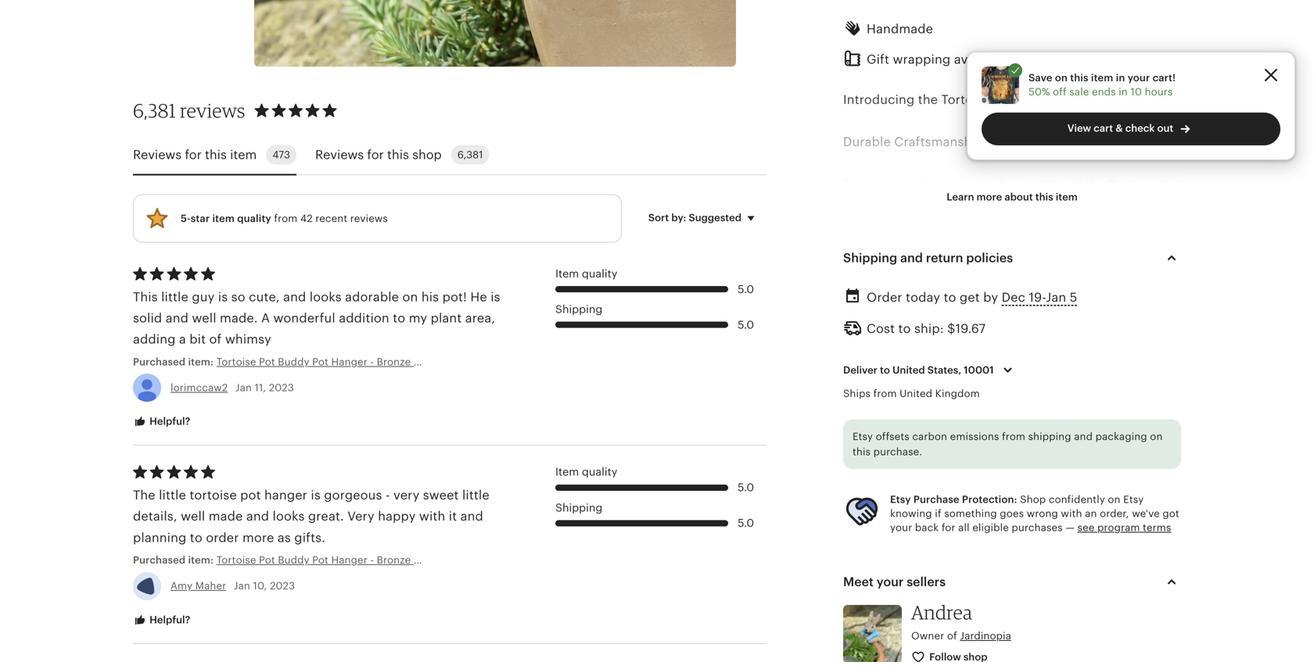 Task type: locate. For each thing, give the bounding box(es) containing it.
0 horizontal spatial reviews
[[180, 99, 245, 122]]

item quality
[[555, 267, 617, 280], [555, 466, 617, 478]]

a down back
[[923, 539, 930, 553]]

2 horizontal spatial etsy
[[1123, 494, 1144, 505]]

0 horizontal spatial looks
[[273, 510, 305, 524]]

and up space
[[1145, 518, 1168, 532]]

the down 'display' at the top
[[1110, 305, 1133, 319]]

1 5.0 from the top
[[738, 283, 754, 295]]

6,381 for 6,381 reviews
[[133, 99, 176, 122]]

planning
[[133, 531, 186, 545]]

to up array
[[1099, 454, 1111, 468]]

the inside the little tortoise pot hanger is gorgeous - very sweet little details, well made and looks great. very happy with it and planning to order more as gifts.
[[133, 488, 155, 503]]

as inside the little tortoise pot hanger is gorgeous - very sweet little details, well made and looks great. very happy with it and planning to order more as gifts.
[[278, 531, 291, 545]]

1 vertical spatial item
[[555, 466, 579, 478]]

whimsy down made.
[[225, 333, 271, 347]]

0 vertical spatial 2023
[[269, 382, 294, 394]]

star
[[191, 213, 210, 224]]

1 horizontal spatial whimsy
[[988, 539, 1034, 553]]

little inside this little guy is so cute, and looks adorable on his pot! he is solid and well made. a wonderful addition to my plant area, adding a bit of whimsy
[[161, 290, 188, 304]]

the for the little tortoise pot hanger is gorgeous - very sweet little details, well made and looks great. very happy with it and planning to order more as gifts.
[[133, 488, 155, 503]]

jardinopia down andrea
[[960, 630, 1011, 642]]

with inside shop confidently on etsy knowing if something goes wrong with an order, we've got your back for all eligible purchases —
[[1061, 508, 1082, 520]]

of right array
[[1115, 475, 1127, 489]]

reviews right the 473
[[315, 148, 364, 162]]

pot
[[994, 93, 1014, 107], [1161, 178, 1181, 192], [896, 305, 915, 319], [921, 454, 941, 468]]

introducing the tortoise pot buddy by jardinopia ltd
[[843, 93, 1164, 107]]

whimsy up the conversations
[[988, 539, 1034, 553]]

jardinopia inside experience the charm and versatility of the tortoise pot buddy, a meticulously crafted creation by jardinopia ltd. made from a robust blend of poly resin and crushed stone material, this delightful piece is built to withstand the elements. with its frost-proof and uva- resistant properties, you can confidently display the tortoise pot buddy outdoors all year round. the use of lead-free paints ensures its enduring appeal, as the colors remain vibrant without fading or flaking even in extreme temperatures.
[[1100, 199, 1163, 213]]

for up emissions
[[968, 412, 985, 426]]

states,
[[927, 364, 961, 376]]

tortoise inside the tortoise pot buddy isn't just confined to garden pots – it's a versatile companion for an array of objects. its ingenious design allows it to cling onto the edges of various items like planters, vases, mirrors, lamps, and more. infuse a touch of whimsy into your living space and spark intriguing conversations with friends and guests.
[[869, 454, 918, 468]]

tortoise down the gift wrapping available see details
[[941, 93, 990, 107]]

the
[[1110, 305, 1133, 319], [843, 454, 866, 468], [133, 488, 155, 503]]

0 horizontal spatial the
[[133, 488, 155, 503]]

1 vertical spatial as
[[278, 531, 291, 545]]

so
[[231, 290, 245, 304]]

pot up versatile
[[921, 454, 941, 468]]

lorimccaw2 jan 11, 2023
[[171, 382, 294, 394]]

to right built
[[1160, 241, 1172, 256]]

helpful? button for the little tortoise pot hanger is gorgeous - very sweet little details, well made and looks great. very happy with it and planning to order more as gifts.
[[121, 606, 202, 635]]

0 vertical spatial more
[[977, 191, 1002, 203]]

2023 right 10,
[[270, 580, 295, 592]]

from left 42
[[274, 213, 298, 224]]

for inside the tortoise pot buddy isn't just confined to garden pots – it's a versatile companion for an array of objects. its ingenious design allows it to cling onto the edges of various items like planters, vases, mirrors, lamps, and more. infuse a touch of whimsy into your living space and spark intriguing conversations with friends and guests.
[[1042, 475, 1059, 489]]

1 vertical spatial jan
[[235, 382, 252, 394]]

living
[[1096, 539, 1129, 553]]

2 item quality from the top
[[555, 466, 617, 478]]

2 vertical spatial quality
[[582, 466, 617, 478]]

learn
[[947, 191, 974, 203]]

5-
[[181, 213, 191, 224]]

tab list containing reviews for this item
[[133, 136, 767, 176]]

it's
[[884, 475, 901, 489]]

1 vertical spatial whimsy
[[988, 539, 1034, 553]]

on up the order, on the right bottom
[[1108, 494, 1121, 505]]

your inside save on this item in your cart! 50% off sale ends in 10 hours
[[1128, 72, 1150, 84]]

2 vertical spatial by
[[983, 291, 998, 305]]

1 horizontal spatial gift
[[914, 624, 936, 638]]

6,381 up reviews for this item
[[133, 99, 176, 122]]

a inside this little guy is so cute, and looks adorable on his pot! he is solid and well made. a wonderful addition to my plant area, adding a bit of whimsy
[[179, 333, 186, 347]]

1 horizontal spatial as
[[1118, 327, 1132, 341]]

this up pots
[[853, 446, 871, 458]]

from inside experience the charm and versatility of the tortoise pot buddy, a meticulously crafted creation by jardinopia ltd. made from a robust blend of poly resin and crushed stone material, this delightful piece is built to withstand the elements. with its frost-proof and uva- resistant properties, you can confidently display the tortoise pot buddy outdoors all year round. the use of lead-free paints ensures its enduring appeal, as the colors remain vibrant without fading or flaking even in extreme temperatures.
[[907, 220, 936, 234]]

whimsy
[[225, 333, 271, 347], [988, 539, 1034, 553]]

1 horizontal spatial reviews
[[315, 148, 364, 162]]

its
[[843, 497, 858, 511]]

0 vertical spatial shipping
[[843, 251, 897, 265]]

more right order at the left bottom of the page
[[242, 531, 274, 545]]

see
[[1012, 54, 1031, 66]]

by up outdoors
[[983, 291, 998, 305]]

1 vertical spatial its
[[993, 327, 1008, 341]]

1 vertical spatial item quality
[[555, 466, 617, 478]]

jan left 10,
[[234, 580, 250, 592]]

helpful? down 'amy' on the bottom left
[[147, 614, 190, 626]]

confidently up mirrors,
[[1049, 494, 1105, 505]]

whimsy inside this little guy is so cute, and looks adorable on his pot! he is solid and well made. a wonderful addition to my plant area, adding a bit of whimsy
[[225, 333, 271, 347]]

andrea image
[[843, 605, 902, 662]]

2 purchased item: from the top
[[133, 555, 216, 566]]

1 vertical spatial jardinopia
[[1100, 199, 1163, 213]]

this inside etsy offsets carbon emissions from shipping and packaging on this purchase.
[[853, 446, 871, 458]]

cost to ship: $ 19.67
[[867, 322, 986, 336]]

0 vertical spatial an
[[1063, 475, 1077, 489]]

2 vertical spatial jardinopia
[[960, 630, 1011, 642]]

is left built
[[1116, 241, 1126, 256]]

1 horizontal spatial its
[[1024, 263, 1039, 277]]

1 helpful? from the top
[[147, 416, 190, 427]]

2 item from the top
[[555, 466, 579, 478]]

he
[[470, 290, 487, 304]]

to right "free"
[[898, 322, 911, 336]]

with down into
[[1058, 560, 1084, 575]]

as
[[1118, 327, 1132, 341], [278, 531, 291, 545]]

0 horizontal spatial its
[[993, 327, 1008, 341]]

1 purchased item: from the top
[[133, 356, 216, 368]]

etsy up we've
[[1123, 494, 1144, 505]]

1 vertical spatial gift
[[914, 624, 936, 638]]

to left my
[[393, 311, 405, 325]]

appeal,
[[1070, 327, 1115, 341]]

etsy inside shop confidently on etsy knowing if something goes wrong with an order, we've got your back for all eligible purchases —
[[1123, 494, 1144, 505]]

1 vertical spatial purchased
[[133, 555, 186, 566]]

tab list
[[133, 136, 767, 176]]

this up sale
[[1070, 72, 1088, 84]]

1 vertical spatial item:
[[188, 555, 214, 566]]

0 vertical spatial confidently
[[1021, 284, 1090, 298]]

2 horizontal spatial by
[[1082, 199, 1097, 213]]

1 vertical spatial in
[[1119, 86, 1128, 98]]

proof
[[1075, 263, 1108, 277]]

is inside the little tortoise pot hanger is gorgeous - very sweet little details, well made and looks great. very happy with it and planning to order more as gifts.
[[311, 488, 321, 503]]

a left bit
[[179, 333, 186, 347]]

1 reviews from the left
[[133, 148, 182, 162]]

–
[[874, 475, 880, 489]]

little right sweet
[[462, 488, 489, 503]]

the for the tortoise pot buddy isn't just confined to garden pots – it's a versatile companion for an array of objects. its ingenious design allows it to cling onto the edges of various items like planters, vases, mirrors, lamps, and more. infuse a touch of whimsy into your living space and spark intriguing conversations with friends and guests.
[[843, 454, 866, 468]]

sellers
[[907, 575, 946, 589]]

with down sweet
[[419, 510, 445, 524]]

off
[[1053, 86, 1067, 98]]

$
[[947, 322, 955, 336]]

owner
[[911, 630, 944, 642]]

item up poly
[[1056, 191, 1078, 203]]

item: up "amy maher" link
[[188, 555, 214, 566]]

looks inside this little guy is so cute, and looks adorable on his pot! he is solid and well made. a wonderful addition to my plant area, adding a bit of whimsy
[[310, 290, 342, 304]]

purchased down planning
[[133, 555, 186, 566]]

0 vertical spatial item quality
[[555, 267, 617, 280]]

for inside shop confidently on etsy knowing if something goes wrong with an order, we've got your back for all eligible purchases —
[[942, 522, 955, 534]]

all inside experience the charm and versatility of the tortoise pot buddy, a meticulously crafted creation by jardinopia ltd. made from a robust blend of poly resin and crushed stone material, this delightful piece is built to withstand the elements. with its frost-proof and uva- resistant properties, you can confidently display the tortoise pot buddy outdoors all year round. the use of lead-free paints ensures its enduring appeal, as the colors remain vibrant without fading or flaking even in extreme temperatures.
[[1020, 305, 1034, 319]]

your
[[1128, 72, 1150, 84], [890, 522, 912, 534], [1065, 539, 1092, 553], [877, 575, 904, 589]]

lorimccaw2 link
[[171, 382, 228, 394]]

purchased item: up 'amy' on the bottom left
[[133, 555, 216, 566]]

1 item: from the top
[[188, 356, 214, 368]]

2 vertical spatial in
[[1162, 348, 1173, 362]]

deliver to united states, 10001
[[843, 364, 994, 376]]

0 vertical spatial gift
[[867, 52, 889, 67]]

on left his
[[402, 290, 418, 304]]

1 vertical spatial by
[[1082, 199, 1097, 213]]

0 vertical spatial as
[[1118, 327, 1132, 341]]

1 vertical spatial all
[[958, 522, 970, 534]]

objects.
[[1131, 475, 1180, 489]]

1 horizontal spatial by
[[1059, 93, 1074, 107]]

and up wonderful
[[283, 290, 306, 304]]

buddy inside the tortoise pot buddy isn't just confined to garden pots – it's a versatile companion for an array of objects. its ingenious design allows it to cling onto the edges of various items like planters, vases, mirrors, lamps, and more. infuse a touch of whimsy into your living space and spark intriguing conversations with friends and guests.
[[945, 454, 984, 468]]

into
[[1038, 539, 1062, 553]]

an down confined
[[1063, 475, 1077, 489]]

42
[[300, 213, 313, 224]]

thoughtful gift for garden and animal enthusiasts
[[843, 624, 1150, 638]]

quality for the little tortoise pot hanger is gorgeous - very sweet little details, well made and looks great. very happy with it and planning to order more as gifts.
[[582, 466, 617, 478]]

0 horizontal spatial 6,381
[[133, 99, 176, 122]]

0 vertical spatial united
[[892, 364, 925, 376]]

it inside the little tortoise pot hanger is gorgeous - very sweet little details, well made and looks great. very happy with it and planning to order more as gifts.
[[449, 510, 457, 524]]

1 vertical spatial more
[[242, 531, 274, 545]]

reviews for reviews for this shop
[[315, 148, 364, 162]]

etsy inside etsy offsets carbon emissions from shipping and packaging on this purchase.
[[853, 431, 873, 443]]

0 horizontal spatial an
[[1063, 475, 1077, 489]]

0 vertical spatial all
[[1020, 305, 1034, 319]]

or
[[1069, 348, 1081, 362]]

it down sweet
[[449, 510, 457, 524]]

your down see
[[1065, 539, 1092, 553]]

jardinopia inside andrea owner of jardinopia
[[960, 630, 1011, 642]]

to left order at the left bottom of the page
[[190, 531, 202, 545]]

jardinopia up cart
[[1078, 93, 1141, 107]]

jardinopia link
[[960, 630, 1011, 642]]

0 vertical spatial looks
[[310, 290, 342, 304]]

to inside experience the charm and versatility of the tortoise pot buddy, a meticulously crafted creation by jardinopia ltd. made from a robust blend of poly resin and crushed stone material, this delightful piece is built to withstand the elements. with its frost-proof and uva- resistant properties, you can confidently display the tortoise pot buddy outdoors all year round. the use of lead-free paints ensures its enduring appeal, as the colors remain vibrant without fading or flaking even in extreme temperatures.
[[1160, 241, 1172, 256]]

1 vertical spatial helpful? button
[[121, 606, 202, 635]]

craftsmanship
[[894, 135, 983, 149]]

to inside the little tortoise pot hanger is gorgeous - very sweet little details, well made and looks great. very happy with it and planning to order more as gifts.
[[190, 531, 202, 545]]

0 vertical spatial well
[[192, 311, 216, 325]]

on up garden
[[1150, 431, 1163, 443]]

0 horizontal spatial all
[[958, 522, 970, 534]]

1 horizontal spatial it
[[1011, 497, 1019, 511]]

made.
[[220, 311, 258, 325]]

reviews up reviews for this item
[[180, 99, 245, 122]]

on inside shop confidently on etsy knowing if something goes wrong with an order, we've got your back for all eligible purchases —
[[1108, 494, 1121, 505]]

0 vertical spatial 6,381
[[133, 99, 176, 122]]

recent
[[315, 213, 347, 224]]

the up pots
[[843, 454, 866, 468]]

offsets
[[876, 431, 909, 443]]

from
[[274, 213, 298, 224], [907, 220, 936, 234], [873, 388, 897, 400], [1002, 431, 1025, 443]]

buddy up ship:
[[919, 305, 958, 319]]

of left poly
[[1031, 220, 1044, 234]]

blend
[[993, 220, 1028, 234]]

tortoise
[[941, 93, 990, 107], [1108, 178, 1157, 192], [843, 305, 892, 319], [869, 454, 918, 468]]

and up 'display' at the top
[[1112, 263, 1135, 277]]

little for the
[[159, 488, 186, 503]]

0 vertical spatial in
[[1116, 72, 1125, 84]]

jan up year at the right top of page
[[1046, 291, 1066, 305]]

2 item: from the top
[[188, 555, 214, 566]]

durable
[[843, 135, 891, 149]]

0 horizontal spatial reviews
[[133, 148, 182, 162]]

an up see
[[1085, 508, 1097, 520]]

1 item quality from the top
[[555, 267, 617, 280]]

by right 50%
[[1059, 93, 1074, 107]]

2023
[[269, 382, 294, 394], [270, 580, 295, 592]]

1 item from the top
[[555, 267, 579, 280]]

1 horizontal spatial looks
[[310, 290, 342, 304]]

1 horizontal spatial all
[[1020, 305, 1034, 319]]

2 helpful? from the top
[[147, 614, 190, 626]]

1 horizontal spatial an
[[1085, 508, 1097, 520]]

andrea
[[911, 601, 972, 624]]

buddy down save
[[1017, 93, 1056, 107]]

from up stone
[[907, 220, 936, 234]]

and inside etsy offsets carbon emissions from shipping and packaging on this purchase.
[[1074, 431, 1093, 443]]

to inside dropdown button
[[880, 364, 890, 376]]

garden
[[1115, 454, 1158, 468]]

0 horizontal spatial whimsy
[[225, 333, 271, 347]]

it
[[1011, 497, 1019, 511], [449, 510, 457, 524]]

see program terms link
[[1077, 522, 1171, 534]]

the down "uva-"
[[1140, 284, 1160, 298]]

shop confidently on etsy knowing if something goes wrong with an order, we've got your back for all eligible purchases —
[[890, 494, 1179, 534]]

little up details,
[[159, 488, 186, 503]]

helpful? for this little guy is so cute, and looks adorable on his pot! he is solid and well made. a wonderful addition to my plant area, adding a bit of whimsy
[[147, 416, 190, 427]]

in
[[1116, 72, 1125, 84], [1119, 86, 1128, 98], [1162, 348, 1173, 362]]

1 vertical spatial looks
[[273, 510, 305, 524]]

1 purchased from the top
[[133, 356, 186, 368]]

item inside tab list
[[230, 148, 257, 162]]

free
[[874, 327, 898, 341]]

0 vertical spatial whimsy
[[225, 333, 271, 347]]

adding
[[133, 333, 176, 347]]

on inside save on this item in your cart! 50% off sale ends in 10 hours
[[1055, 72, 1068, 84]]

more right learn
[[977, 191, 1002, 203]]

1 helpful? button from the top
[[121, 408, 202, 437]]

buddy,
[[843, 199, 885, 213]]

and up "meet"
[[843, 560, 866, 575]]

purchased item: down adding at the bottom left of page
[[133, 356, 216, 368]]

buddy inside experience the charm and versatility of the tortoise pot buddy, a meticulously crafted creation by jardinopia ltd. made from a robust blend of poly resin and crushed stone material, this delightful piece is built to withstand the elements. with its frost-proof and uva- resistant properties, you can confidently display the tortoise pot buddy outdoors all year round. the use of lead-free paints ensures its enduring appeal, as the colors remain vibrant without fading or flaking even in extreme temperatures.
[[919, 305, 958, 319]]

etsy for etsy offsets carbon emissions from shipping and packaging on this purchase.
[[853, 431, 873, 443]]

shipping
[[1028, 431, 1071, 443]]

got
[[1163, 508, 1179, 520]]

pot down out at top
[[1161, 178, 1181, 192]]

item quality for the little tortoise pot hanger is gorgeous - very sweet little details, well made and looks great. very happy with it and planning to order more as gifts.
[[555, 466, 617, 478]]

2 reviews from the left
[[315, 148, 364, 162]]

0 vertical spatial item:
[[188, 356, 214, 368]]

with inside the tortoise pot buddy isn't just confined to garden pots – it's a versatile companion for an array of objects. its ingenious design allows it to cling onto the edges of various items like planters, vases, mirrors, lamps, and more. infuse a touch of whimsy into your living space and spark intriguing conversations with friends and guests.
[[1058, 560, 1084, 575]]

1 vertical spatial the
[[843, 454, 866, 468]]

an inside shop confidently on etsy knowing if something goes wrong with an order, we've got your back for all eligible purchases —
[[1085, 508, 1097, 520]]

6,381 inside tab list
[[457, 149, 483, 161]]

very
[[393, 488, 420, 503]]

introducing
[[843, 93, 915, 107]]

1 vertical spatial quality
[[582, 267, 617, 280]]

the inside the tortoise pot buddy isn't just confined to garden pots – it's a versatile companion for an array of objects. its ingenious design allows it to cling onto the edges of various items like planters, vases, mirrors, lamps, and more. infuse a touch of whimsy into your living space and spark intriguing conversations with friends and guests.
[[1104, 497, 1124, 511]]

0 vertical spatial its
[[1024, 263, 1039, 277]]

to left get at the top right
[[944, 291, 956, 305]]

the inside the tortoise pot buddy isn't just confined to garden pots – it's a versatile companion for an array of objects. its ingenious design allows it to cling onto the edges of various items like planters, vases, mirrors, lamps, and more. infuse a touch of whimsy into your living space and spark intriguing conversations with friends and guests.
[[843, 454, 866, 468]]

1 vertical spatial helpful?
[[147, 614, 190, 626]]

more inside learn more about this item dropdown button
[[977, 191, 1002, 203]]

pot inside the tortoise pot buddy isn't just confined to garden pots – it's a versatile companion for an array of objects. its ingenious design allows it to cling onto the edges of various items like planters, vases, mirrors, lamps, and more. infuse a touch of whimsy into your living space and spark intriguing conversations with friends and guests.
[[921, 454, 941, 468]]

and left 'return'
[[900, 251, 923, 265]]

all down the 19-
[[1020, 305, 1034, 319]]

0 vertical spatial helpful?
[[147, 416, 190, 427]]

2 vertical spatial buddy
[[945, 454, 984, 468]]

4 5.0 from the top
[[738, 517, 754, 530]]

reviews for this item
[[133, 148, 257, 162]]

it inside the tortoise pot buddy isn't just confined to garden pots – it's a versatile companion for an array of objects. its ingenious design allows it to cling onto the edges of various items like planters, vases, mirrors, lamps, and more. infuse a touch of whimsy into your living space and spark intriguing conversations with friends and guests.
[[1011, 497, 1019, 511]]

0 horizontal spatial it
[[449, 510, 457, 524]]

0 vertical spatial quality
[[237, 213, 271, 224]]

0 vertical spatial item
[[555, 267, 579, 280]]

isn't
[[987, 454, 1012, 468]]

3 5.0 from the top
[[738, 481, 754, 494]]

0 horizontal spatial etsy
[[853, 431, 873, 443]]

ship:
[[914, 322, 944, 336]]

view cart & check out
[[1067, 122, 1173, 134]]

2 helpful? button from the top
[[121, 606, 202, 635]]

0 vertical spatial jardinopia
[[1078, 93, 1141, 107]]

2 vertical spatial jan
[[234, 580, 250, 592]]

on up off
[[1055, 72, 1068, 84]]

for up cling
[[1042, 475, 1059, 489]]

guests.
[[843, 582, 888, 596]]

outdoor
[[1058, 412, 1110, 426]]

item inside save on this item in your cart! 50% off sale ends in 10 hours
[[1091, 72, 1113, 84]]

in inside experience the charm and versatility of the tortoise pot buddy, a meticulously crafted creation by jardinopia ltd. made from a robust blend of poly resin and crushed stone material, this delightful piece is built to withstand the elements. with its frost-proof and uva- resistant properties, you can confidently display the tortoise pot buddy outdoors all year round. the use of lead-free paints ensures its enduring appeal, as the colors remain vibrant without fading or flaking even in extreme temperatures.
[[1162, 348, 1173, 362]]

etsy purchase protection:
[[890, 494, 1017, 505]]

endearing
[[843, 412, 905, 426]]

purchased for the little tortoise pot hanger is gorgeous - very sweet little details, well made and looks great. very happy with it and planning to order more as gifts.
[[133, 555, 186, 566]]

of right bit
[[209, 333, 222, 347]]

item for this little guy is so cute, and looks adorable on his pot! he is solid and well made. a wonderful addition to my plant area, adding a bit of whimsy
[[555, 267, 579, 280]]

1 horizontal spatial 6,381
[[457, 149, 483, 161]]

little left guy
[[161, 290, 188, 304]]

2 purchased from the top
[[133, 555, 186, 566]]

charm
[[938, 178, 977, 192]]

1 horizontal spatial reviews
[[350, 213, 388, 224]]

0 horizontal spatial more
[[242, 531, 274, 545]]

0 horizontal spatial by
[[983, 291, 998, 305]]

experience the charm and versatility of the tortoise pot buddy, a meticulously crafted creation by jardinopia ltd. made from a robust blend of poly resin and crushed stone material, this delightful piece is built to withstand the elements. with its frost-proof and uva- resistant properties, you can confidently display the tortoise pot buddy outdoors all year round. the use of lead-free paints ensures its enduring appeal, as the colors remain vibrant without fading or flaking even in extreme temperatures.
[[843, 178, 1181, 383]]

looks up wonderful
[[310, 290, 342, 304]]

0 vertical spatial purchased
[[133, 356, 186, 368]]

0 horizontal spatial as
[[278, 531, 291, 545]]

purchased item:
[[133, 356, 216, 368], [133, 555, 216, 566]]

and down outdoor
[[1074, 431, 1093, 443]]

0 vertical spatial helpful? button
[[121, 408, 202, 437]]

as left the gifts.
[[278, 531, 291, 545]]

andrea owner of jardinopia
[[911, 601, 1011, 642]]

is right he
[[491, 290, 500, 304]]

quality for this little guy is so cute, and looks adorable on his pot! he is solid and well made. a wonderful addition to my plant area, adding a bit of whimsy
[[582, 267, 617, 280]]

united inside dropdown button
[[892, 364, 925, 376]]

enthusiasts
[[1081, 624, 1150, 638]]

1 vertical spatial 6,381
[[457, 149, 483, 161]]

purchases
[[1012, 522, 1063, 534]]

helpful? button down lorimccaw2
[[121, 408, 202, 437]]

planters,
[[952, 518, 1006, 532]]

1 vertical spatial confidently
[[1049, 494, 1105, 505]]

jan left 11, at the bottom left of the page
[[235, 382, 252, 394]]

item up ends
[[1091, 72, 1113, 84]]

gorgeous
[[324, 488, 382, 503]]

473
[[272, 149, 290, 161]]

1 vertical spatial united
[[900, 388, 932, 400]]

for left shop
[[367, 148, 384, 162]]

this right about on the right top
[[1035, 191, 1053, 203]]

1 vertical spatial an
[[1085, 508, 1097, 520]]

1 vertical spatial well
[[181, 510, 205, 524]]

1 vertical spatial buddy
[[919, 305, 958, 319]]

tortoise up it's
[[869, 454, 918, 468]]

purchased for this little guy is so cute, and looks adorable on his pot! he is solid and well made. a wonderful addition to my plant area, adding a bit of whimsy
[[133, 356, 186, 368]]

0 vertical spatial the
[[1110, 305, 1133, 319]]

6,381 right shop
[[457, 149, 483, 161]]

1 vertical spatial shipping
[[555, 303, 603, 316]]

as up even
[[1118, 327, 1132, 341]]

piece
[[1079, 241, 1112, 256]]

2 vertical spatial shipping
[[555, 502, 603, 514]]

this inside save on this item in your cart! 50% off sale ends in 10 hours
[[1070, 72, 1088, 84]]

item for the little tortoise pot hanger is gorgeous - very sweet little details, well made and looks great. very happy with it and planning to order more as gifts.
[[555, 466, 579, 478]]

well down tortoise
[[181, 510, 205, 524]]

and down space
[[1134, 560, 1156, 575]]

1 horizontal spatial etsy
[[890, 494, 911, 505]]

1 vertical spatial purchased item:
[[133, 555, 216, 566]]

0 vertical spatial purchased item:
[[133, 356, 216, 368]]

dec
[[1002, 291, 1025, 305]]

with up —
[[1061, 508, 1082, 520]]

1 horizontal spatial the
[[843, 454, 866, 468]]

a down meticulously
[[940, 220, 947, 234]]

1 horizontal spatial more
[[977, 191, 1002, 203]]

looks
[[310, 290, 342, 304], [273, 510, 305, 524]]

confidently down frost-
[[1021, 284, 1090, 298]]

2 vertical spatial the
[[133, 488, 155, 503]]

gift down handmade
[[867, 52, 889, 67]]

2 horizontal spatial the
[[1110, 305, 1133, 319]]

purchased down adding at the bottom left of page
[[133, 356, 186, 368]]



Task type: describe. For each thing, give the bounding box(es) containing it.
decor
[[1113, 412, 1150, 426]]

little for this
[[161, 290, 188, 304]]

meet your sellers button
[[829, 563, 1195, 601]]

the inside experience the charm and versatility of the tortoise pot buddy, a meticulously crafted creation by jardinopia ltd. made from a robust blend of poly resin and crushed stone material, this delightful piece is built to withstand the elements. with its frost-proof and uva- resistant properties, you can confidently display the tortoise pot buddy outdoors all year round. the use of lead-free paints ensures its enduring appeal, as the colors remain vibrant without fading or flaking even in extreme temperatures.
[[1110, 305, 1133, 319]]

confidently inside shop confidently on etsy knowing if something goes wrong with an order, we've got your back for all eligible purchases —
[[1049, 494, 1105, 505]]

shipping for this little guy is so cute, and looks adorable on his pot! he is solid and well made. a wonderful addition to my plant area, adding a bit of whimsy
[[555, 303, 603, 316]]

ships
[[843, 388, 871, 400]]

a right it's
[[904, 475, 911, 489]]

the little tortoise pot hanger is gorgeous - very sweet little details, well made and looks great. very happy with it and planning to order more as gifts.
[[133, 488, 489, 545]]

is inside experience the charm and versatility of the tortoise pot buddy, a meticulously crafted creation by jardinopia ltd. made from a robust blend of poly resin and crushed stone material, this delightful piece is built to withstand the elements. with its frost-proof and uva- resistant properties, you can confidently display the tortoise pot buddy outdoors all year round. the use of lead-free paints ensures its enduring appeal, as the colors remain vibrant without fading or flaking even in extreme temperatures.
[[1116, 241, 1126, 256]]

see
[[1077, 522, 1095, 534]]

deliver
[[843, 364, 877, 376]]

check
[[1125, 122, 1155, 134]]

pot left 50%
[[994, 93, 1014, 107]]

helpful? button for this little guy is so cute, and looks adorable on his pot! he is solid and well made. a wonderful addition to my plant area, adding a bit of whimsy
[[121, 408, 202, 437]]

the down wrapping
[[918, 93, 938, 107]]

0 vertical spatial buddy
[[1017, 93, 1056, 107]]

hours
[[1145, 86, 1173, 98]]

item quality for this little guy is so cute, and looks adorable on his pot! he is solid and well made. a wonderful addition to my plant area, adding a bit of whimsy
[[555, 267, 617, 280]]

sort
[[648, 212, 669, 224]]

shipping inside dropdown button
[[843, 251, 897, 265]]

details
[[1034, 54, 1067, 66]]

united for from
[[900, 388, 932, 400]]

we've
[[1132, 508, 1160, 520]]

knowing
[[890, 508, 932, 520]]

of up creation
[[1069, 178, 1082, 192]]

goes
[[1000, 508, 1024, 520]]

the tortoise pot buddy isn't just confined to garden pots – it's a versatile companion for an array of objects. its ingenious design allows it to cling onto the edges of various items like planters, vases, mirrors, lamps, and more. infuse a touch of whimsy into your living space and spark intriguing conversations with friends and guests.
[[843, 454, 1180, 596]]

frost-
[[1042, 263, 1075, 277]]

item right star
[[212, 213, 235, 224]]

edges
[[1127, 497, 1164, 511]]

this left shop
[[387, 148, 409, 162]]

your inside shop confidently on etsy knowing if something goes wrong with an order, we've got your back for all eligible purchases —
[[890, 522, 912, 534]]

deliver to united states, 10001 button
[[831, 354, 1029, 387]]

an inside the tortoise pot buddy isn't just confined to garden pots – it's a versatile companion for an array of objects. its ingenious design allows it to cling onto the edges of various items like planters, vases, mirrors, lamps, and more. infuse a touch of whimsy into your living space and spark intriguing conversations with friends and guests.
[[1063, 475, 1077, 489]]

from down extreme
[[873, 388, 897, 400]]

happy
[[378, 510, 416, 524]]

vibrant
[[930, 348, 973, 362]]

and right solid
[[166, 311, 189, 325]]

well inside this little guy is so cute, and looks adorable on his pot! he is solid and well made. a wonderful addition to my plant area, adding a bit of whimsy
[[192, 311, 216, 325]]

tortoise up cost
[[843, 305, 892, 319]]

purchased item: for this little guy is so cute, and looks adorable on his pot! he is solid and well made. a wonderful addition to my plant area, adding a bit of whimsy
[[133, 356, 216, 368]]

if
[[935, 508, 941, 520]]

2 5.0 from the top
[[738, 319, 754, 331]]

pot
[[240, 488, 261, 503]]

hanger
[[264, 488, 307, 503]]

uva-
[[1138, 263, 1167, 277]]

etsy for etsy purchase protection:
[[890, 494, 911, 505]]

remain
[[884, 348, 926, 362]]

something
[[944, 508, 997, 520]]

0 vertical spatial jan
[[1046, 291, 1066, 305]]

endearing inclusion for indoor and outdoor decor
[[843, 412, 1150, 426]]

to inside this little guy is so cute, and looks adorable on his pot! he is solid and well made. a wonderful addition to my plant area, adding a bit of whimsy
[[393, 311, 405, 325]]

50%
[[1029, 86, 1050, 98]]

united for to
[[892, 364, 925, 376]]

and up crafted
[[980, 178, 1003, 192]]

allows
[[969, 497, 1007, 511]]

1 vertical spatial reviews
[[350, 213, 388, 224]]

cling
[[1038, 497, 1069, 511]]

0 horizontal spatial gift
[[867, 52, 889, 67]]

and inside shipping and return policies dropdown button
[[900, 251, 923, 265]]

and left animal
[[1009, 624, 1032, 638]]

amy maher link
[[171, 580, 226, 592]]

gift wrapping available see details
[[867, 52, 1067, 67]]

display
[[1094, 284, 1137, 298]]

as inside experience the charm and versatility of the tortoise pot buddy, a meticulously crafted creation by jardinopia ltd. made from a robust blend of poly resin and crushed stone material, this delightful piece is built to withstand the elements. with its frost-proof and uva- resistant properties, you can confidently display the tortoise pot buddy outdoors all year round. the use of lead-free paints ensures its enduring appeal, as the colors remain vibrant without fading or flaking even in extreme temperatures.
[[1118, 327, 1132, 341]]

and right the resin
[[1110, 220, 1133, 234]]

and right happy
[[460, 510, 483, 524]]

eligible
[[972, 522, 1009, 534]]

see program terms
[[1077, 522, 1171, 534]]

meet your sellers
[[843, 575, 946, 589]]

the up meticulously
[[915, 178, 935, 192]]

handmade
[[867, 22, 933, 36]]

resistant
[[843, 284, 896, 298]]

0 vertical spatial reviews
[[180, 99, 245, 122]]

of right use
[[1161, 305, 1174, 319]]

0 vertical spatial by
[[1059, 93, 1074, 107]]

flaking
[[1085, 348, 1126, 362]]

shipping and return policies
[[843, 251, 1013, 265]]

whimsy inside the tortoise pot buddy isn't just confined to garden pots – it's a versatile companion for an array of objects. its ingenious design allows it to cling onto the edges of various items like planters, vases, mirrors, lamps, and more. infuse a touch of whimsy into your living space and spark intriguing conversations with friends and guests.
[[988, 539, 1034, 553]]

purchased item: for the little tortoise pot hanger is gorgeous - very sweet little details, well made and looks great. very happy with it and planning to order more as gifts.
[[133, 555, 216, 566]]

all inside shop confidently on etsy knowing if something goes wrong with an order, we've got your back for all eligible purchases —
[[958, 522, 970, 534]]

1 vertical spatial 2023
[[270, 580, 295, 592]]

purchase
[[913, 494, 959, 505]]

and down pot
[[246, 510, 269, 524]]

of inside andrea owner of jardinopia
[[947, 630, 957, 642]]

item: for adding
[[188, 356, 214, 368]]

indoor
[[988, 412, 1028, 426]]

for down 6,381 reviews
[[185, 148, 202, 162]]

helpful? for the little tortoise pot hanger is gorgeous - very sweet little details, well made and looks great. very happy with it and planning to order more as gifts.
[[147, 614, 190, 626]]

on inside this little guy is so cute, and looks adorable on his pot! he is solid and well made. a wonderful addition to my plant area, adding a bit of whimsy
[[402, 290, 418, 304]]

ensures
[[942, 327, 990, 341]]

to up vases,
[[1022, 497, 1035, 511]]

shipping for the little tortoise pot hanger is gorgeous - very sweet little details, well made and looks great. very happy with it and planning to order more as gifts.
[[555, 502, 603, 514]]

available
[[954, 52, 1008, 67]]

item inside dropdown button
[[1056, 191, 1078, 203]]

of inside this little guy is so cute, and looks adorable on his pot! he is solid and well made. a wonderful addition to my plant area, adding a bit of whimsy
[[209, 333, 222, 347]]

thoughtful
[[843, 624, 910, 638]]

from inside etsy offsets carbon emissions from shipping and packaging on this purchase.
[[1002, 431, 1025, 443]]

year
[[1037, 305, 1064, 319]]

looks inside the little tortoise pot hanger is gorgeous - very sweet little details, well made and looks great. very happy with it and planning to order more as gifts.
[[273, 510, 305, 524]]

design
[[925, 497, 966, 511]]

animal
[[1035, 624, 1077, 638]]

reviews for reviews for this item
[[133, 148, 182, 162]]

more inside the little tortoise pot hanger is gorgeous - very sweet little details, well made and looks great. very happy with it and planning to order more as gifts.
[[242, 531, 274, 545]]

plant
[[431, 311, 462, 325]]

the up even
[[1135, 327, 1155, 341]]

by inside experience the charm and versatility of the tortoise pot buddy, a meticulously crafted creation by jardinopia ltd. made from a robust blend of poly resin and crushed stone material, this delightful piece is built to withstand the elements. with its frost-proof and uva- resistant properties, you can confidently display the tortoise pot buddy outdoors all year round. the use of lead-free paints ensures its enduring appeal, as the colors remain vibrant without fading or flaking even in extreme temperatures.
[[1082, 199, 1097, 213]]

his
[[421, 290, 439, 304]]

6,381 for 6,381
[[457, 149, 483, 161]]

properties,
[[899, 284, 966, 298]]

&
[[1116, 122, 1123, 134]]

gifts.
[[294, 531, 325, 545]]

well inside the little tortoise pot hanger is gorgeous - very sweet little details, well made and looks great. very happy with it and planning to order more as gifts.
[[181, 510, 205, 524]]

policies
[[966, 251, 1013, 265]]

mirrors,
[[1050, 518, 1098, 532]]

for down andrea
[[940, 624, 957, 638]]

by:
[[671, 212, 686, 224]]

learn more about this item button
[[935, 183, 1089, 211]]

is left the so
[[218, 290, 228, 304]]

pots
[[843, 475, 870, 489]]

wrapping
[[893, 52, 951, 67]]

with inside the little tortoise pot hanger is gorgeous - very sweet little details, well made and looks great. very happy with it and planning to order more as gifts.
[[419, 510, 445, 524]]

you
[[970, 284, 992, 298]]

ends
[[1092, 86, 1116, 98]]

inclusion
[[909, 412, 964, 426]]

item: for more
[[188, 555, 214, 566]]

round.
[[1067, 305, 1107, 319]]

design
[[1069, 135, 1111, 149]]

5
[[1070, 291, 1077, 305]]

this down 6,381 reviews
[[205, 148, 227, 162]]

this
[[133, 290, 158, 304]]

this inside dropdown button
[[1035, 191, 1053, 203]]

sort by: suggested
[[648, 212, 741, 224]]

this inside experience the charm and versatility of the tortoise pot buddy, a meticulously crafted creation by jardinopia ltd. made from a robust blend of poly resin and crushed stone material, this delightful piece is built to withstand the elements. with its frost-proof and uva- resistant properties, you can confidently display the tortoise pot buddy outdoors all year round. the use of lead-free paints ensures its enduring appeal, as the colors remain vibrant without fading or flaking even in extreme temperatures.
[[991, 241, 1013, 256]]

the up the resin
[[1085, 178, 1105, 192]]

fading
[[1026, 348, 1065, 362]]

your inside the tortoise pot buddy isn't just confined to garden pots – it's a versatile companion for an array of objects. its ingenious design allows it to cling onto the edges of various items like planters, vases, mirrors, lamps, and more. infuse a touch of whimsy into your living space and spark intriguing conversations with friends and guests.
[[1065, 539, 1092, 553]]

of down objects.
[[1168, 497, 1180, 511]]

emissions
[[950, 431, 999, 443]]

pot down today
[[896, 305, 915, 319]]

pot!
[[442, 290, 467, 304]]

and up "shipping"
[[1032, 412, 1055, 426]]

of down planters,
[[972, 539, 985, 553]]

durable craftsmanship and versatile design
[[843, 135, 1111, 149]]

robust
[[950, 220, 989, 234]]

your inside 'dropdown button'
[[877, 575, 904, 589]]

amy
[[171, 580, 193, 592]]

today
[[906, 291, 940, 305]]

ships from united kingdom
[[843, 388, 980, 400]]

10,
[[253, 580, 267, 592]]

confidently inside experience the charm and versatility of the tortoise pot buddy, a meticulously crafted creation by jardinopia ltd. made from a robust blend of poly resin and crushed stone material, this delightful piece is built to withstand the elements. with its frost-proof and uva- resistant properties, you can confidently display the tortoise pot buddy outdoors all year round. the use of lead-free paints ensures its enduring appeal, as the colors remain vibrant without fading or flaking even in extreme temperatures.
[[1021, 284, 1090, 298]]

a up made
[[888, 199, 895, 213]]

tortoise down view cart & check out link
[[1108, 178, 1157, 192]]

10
[[1131, 86, 1142, 98]]

on inside etsy offsets carbon emissions from shipping and packaging on this purchase.
[[1150, 431, 1163, 443]]

cost
[[867, 322, 895, 336]]

garden
[[960, 624, 1005, 638]]

the down stone
[[907, 263, 927, 277]]

enduring
[[1011, 327, 1066, 341]]

shipping and return policies button
[[829, 239, 1195, 277]]

see details link
[[1012, 53, 1067, 67]]

and left "versatile"
[[987, 135, 1010, 149]]



Task type: vqa. For each thing, say whether or not it's contained in the screenshot.
style,
no



